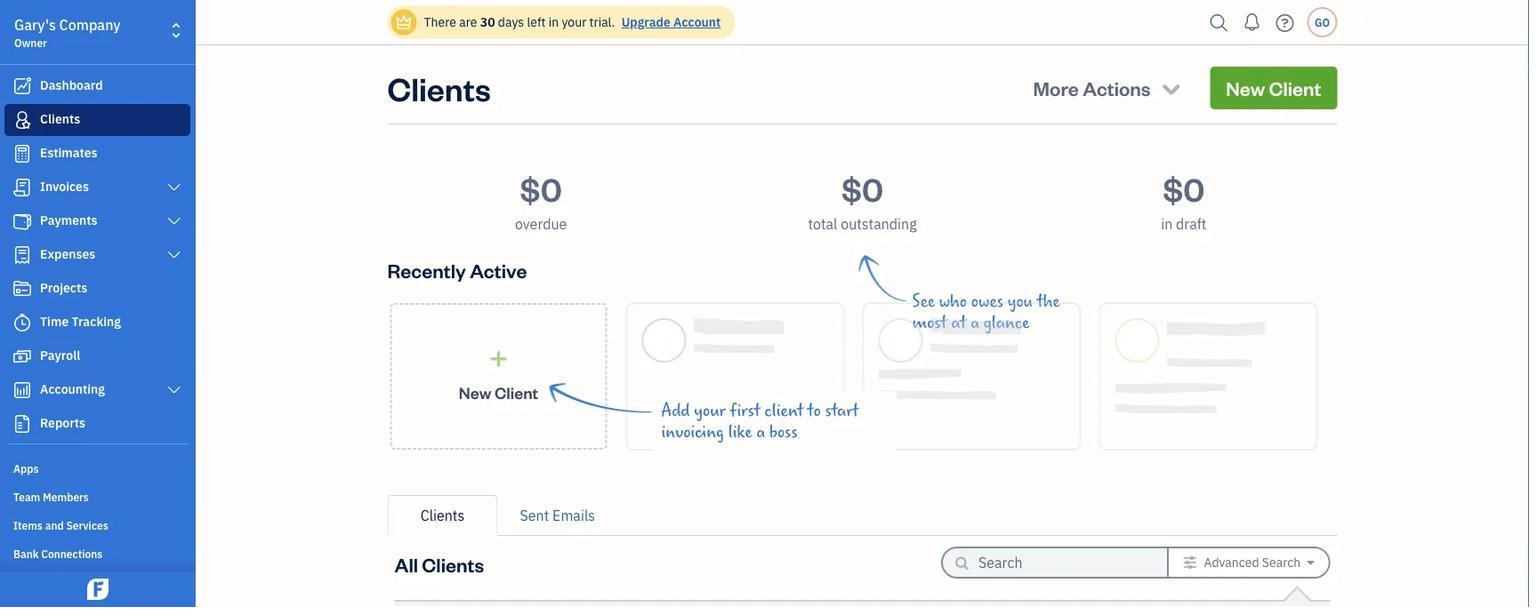 Task type: locate. For each thing, give the bounding box(es) containing it.
2 chevron large down image from the top
[[166, 214, 182, 229]]

client down go to help image
[[1269, 75, 1322, 101]]

0 horizontal spatial new
[[459, 382, 491, 403]]

owes
[[971, 292, 1004, 311]]

time tracking link
[[4, 307, 190, 339]]

go
[[1315, 15, 1330, 29]]

advanced
[[1204, 555, 1259, 571]]

your left trial.
[[562, 14, 587, 30]]

clients right the all in the left bottom of the page
[[422, 552, 484, 577]]

1 $0 from the left
[[520, 167, 562, 210]]

1 horizontal spatial client
[[1269, 75, 1322, 101]]

1 vertical spatial new
[[459, 382, 491, 403]]

company
[[59, 16, 121, 34]]

in inside the $0 in draft
[[1161, 215, 1173, 234]]

invoice image
[[12, 179, 33, 197]]

payment image
[[12, 213, 33, 230]]

and
[[45, 519, 64, 533]]

new down notifications icon
[[1226, 75, 1265, 101]]

you
[[1008, 292, 1033, 311]]

$0 up outstanding
[[842, 167, 884, 210]]

1 horizontal spatial new
[[1226, 75, 1265, 101]]

reports link
[[4, 408, 190, 440]]

a
[[971, 313, 980, 333], [757, 423, 765, 442]]

$0 up the overdue
[[520, 167, 562, 210]]

apps link
[[4, 455, 190, 481]]

0 horizontal spatial new client link
[[390, 303, 607, 450]]

a inside add your first client to start invoicing like a boss
[[757, 423, 765, 442]]

time
[[40, 314, 69, 330]]

crown image
[[395, 13, 413, 32]]

0 vertical spatial new client link
[[1210, 67, 1338, 109]]

to
[[808, 401, 821, 421]]

clients link
[[4, 104, 190, 136], [387, 496, 498, 536]]

chevron large down image for payments
[[166, 214, 182, 229]]

accounting link
[[4, 375, 190, 407]]

go to help image
[[1271, 9, 1299, 36]]

clients
[[387, 67, 491, 109], [40, 111, 80, 127], [421, 507, 465, 525], [422, 552, 484, 577]]

1 horizontal spatial in
[[1161, 215, 1173, 234]]

clients down there
[[387, 67, 491, 109]]

$0 inside $0 total outstanding
[[842, 167, 884, 210]]

1 vertical spatial client
[[495, 382, 538, 403]]

like
[[728, 423, 752, 442]]

0 horizontal spatial clients link
[[4, 104, 190, 136]]

a right like
[[757, 423, 765, 442]]

actions
[[1083, 75, 1151, 101]]

$0 up draft
[[1163, 167, 1205, 210]]

3 chevron large down image from the top
[[166, 248, 182, 262]]

chevron large down image for invoices
[[166, 181, 182, 195]]

1 horizontal spatial $0
[[842, 167, 884, 210]]

0 horizontal spatial a
[[757, 423, 765, 442]]

accounting
[[40, 381, 105, 398]]

new client down go to help image
[[1226, 75, 1322, 101]]

start
[[825, 401, 859, 421]]

$0 for $0 in draft
[[1163, 167, 1205, 210]]

the
[[1037, 292, 1060, 311]]

0 vertical spatial chevron large down image
[[166, 181, 182, 195]]

in left draft
[[1161, 215, 1173, 234]]

a right at
[[971, 313, 980, 333]]

days
[[498, 14, 524, 30]]

tracking
[[72, 314, 121, 330]]

in right left
[[549, 14, 559, 30]]

left
[[527, 14, 546, 30]]

$0 inside the $0 in draft
[[1163, 167, 1205, 210]]

see who owes you the most at a glance
[[912, 292, 1060, 333]]

invoicing
[[661, 423, 724, 442]]

1 horizontal spatial clients link
[[387, 496, 498, 536]]

chevron large down image
[[166, 383, 182, 398]]

1 vertical spatial new client
[[459, 382, 538, 403]]

1 vertical spatial your
[[694, 401, 726, 421]]

invoices
[[40, 178, 89, 195]]

chevron large down image down payments "link"
[[166, 248, 182, 262]]

first
[[730, 401, 761, 421]]

1 horizontal spatial your
[[694, 401, 726, 421]]

chevron large down image inside invoices 'link'
[[166, 181, 182, 195]]

0 vertical spatial new
[[1226, 75, 1265, 101]]

0 horizontal spatial in
[[549, 14, 559, 30]]

clients link up all clients
[[387, 496, 498, 536]]

1 vertical spatial new client link
[[390, 303, 607, 450]]

1 vertical spatial a
[[757, 423, 765, 442]]

in
[[549, 14, 559, 30], [1161, 215, 1173, 234]]

see
[[912, 292, 935, 311]]

a inside see who owes you the most at a glance
[[971, 313, 980, 333]]

all clients
[[395, 552, 484, 577]]

chevron large down image up expenses link
[[166, 214, 182, 229]]

$0 for $0 overdue
[[520, 167, 562, 210]]

client image
[[12, 111, 33, 129]]

more actions
[[1033, 75, 1151, 101]]

0 horizontal spatial client
[[495, 382, 538, 403]]

2 vertical spatial chevron large down image
[[166, 248, 182, 262]]

there are 30 days left in your trial. upgrade account
[[424, 14, 721, 30]]

new
[[1226, 75, 1265, 101], [459, 382, 491, 403]]

new down plus icon
[[459, 382, 491, 403]]

0 horizontal spatial your
[[562, 14, 587, 30]]

new client link
[[1210, 67, 1338, 109], [390, 303, 607, 450]]

estimate image
[[12, 145, 33, 163]]

clients link down dashboard link
[[4, 104, 190, 136]]

Search text field
[[979, 549, 1139, 577]]

1 horizontal spatial a
[[971, 313, 980, 333]]

more actions button
[[1017, 67, 1200, 109]]

expenses
[[40, 246, 95, 262]]

settings image
[[1183, 556, 1198, 570]]

0 vertical spatial client
[[1269, 75, 1322, 101]]

gary's
[[14, 16, 56, 34]]

2 $0 from the left
[[842, 167, 884, 210]]

0 vertical spatial a
[[971, 313, 980, 333]]

time tracking
[[40, 314, 121, 330]]

$0 inside $0 overdue
[[520, 167, 562, 210]]

team members link
[[4, 483, 190, 510]]

3 $0 from the left
[[1163, 167, 1205, 210]]

trial.
[[589, 14, 615, 30]]

outstanding
[[841, 215, 917, 234]]

connections
[[41, 547, 103, 561]]

1 horizontal spatial new client
[[1226, 75, 1322, 101]]

client down plus icon
[[495, 382, 538, 403]]

2 horizontal spatial $0
[[1163, 167, 1205, 210]]

0 horizontal spatial $0
[[520, 167, 562, 210]]

1 chevron large down image from the top
[[166, 181, 182, 195]]

chevron large down image inside payments "link"
[[166, 214, 182, 229]]

clients up estimates
[[40, 111, 80, 127]]

your
[[562, 14, 587, 30], [694, 401, 726, 421]]

0 horizontal spatial new client
[[459, 382, 538, 403]]

0 vertical spatial new client
[[1226, 75, 1322, 101]]

$0
[[520, 167, 562, 210], [842, 167, 884, 210], [1163, 167, 1205, 210]]

$0 total outstanding
[[808, 167, 917, 234]]

new client
[[1226, 75, 1322, 101], [459, 382, 538, 403]]

1 vertical spatial in
[[1161, 215, 1173, 234]]

new client down plus icon
[[459, 382, 538, 403]]

your up invoicing
[[694, 401, 726, 421]]

chevron large down image for expenses
[[166, 248, 182, 262]]

payments
[[40, 212, 97, 229]]

who
[[939, 292, 967, 311]]

chevron large down image
[[166, 181, 182, 195], [166, 214, 182, 229], [166, 248, 182, 262]]

client
[[1269, 75, 1322, 101], [495, 382, 538, 403]]

1 vertical spatial chevron large down image
[[166, 214, 182, 229]]

$0 for $0 total outstanding
[[842, 167, 884, 210]]

timer image
[[12, 314, 33, 332]]

$0 overdue
[[515, 167, 567, 234]]

reports
[[40, 415, 85, 431]]

chevrondown image
[[1159, 76, 1184, 101]]

account
[[674, 14, 721, 30]]

chevron large down image down "estimates" link
[[166, 181, 182, 195]]



Task type: describe. For each thing, give the bounding box(es) containing it.
overdue
[[515, 215, 567, 234]]

report image
[[12, 415, 33, 433]]

recently
[[387, 258, 466, 283]]

bank connections
[[13, 547, 103, 561]]

items
[[13, 519, 43, 533]]

30
[[480, 14, 495, 30]]

most
[[912, 313, 947, 333]]

emails
[[553, 507, 595, 525]]

project image
[[12, 280, 33, 298]]

payments link
[[4, 206, 190, 238]]

all
[[395, 552, 418, 577]]

dashboard image
[[12, 77, 33, 95]]

expense image
[[12, 246, 33, 264]]

members
[[43, 490, 89, 504]]

client
[[765, 401, 804, 421]]

1 vertical spatial clients link
[[387, 496, 498, 536]]

your inside add your first client to start invoicing like a boss
[[694, 401, 726, 421]]

caretdown image
[[1307, 556, 1315, 570]]

owner
[[14, 36, 47, 50]]

0 vertical spatial in
[[549, 14, 559, 30]]

go button
[[1307, 7, 1338, 37]]

draft
[[1176, 215, 1207, 234]]

there
[[424, 14, 456, 30]]

glance
[[984, 313, 1030, 333]]

plus image
[[488, 350, 509, 368]]

bank
[[13, 547, 39, 561]]

more
[[1033, 75, 1079, 101]]

0 vertical spatial clients link
[[4, 104, 190, 136]]

0 vertical spatial your
[[562, 14, 587, 30]]

projects
[[40, 280, 87, 296]]

search
[[1262, 555, 1301, 571]]

bank connections link
[[4, 540, 190, 567]]

expenses link
[[4, 239, 190, 271]]

clients up all clients
[[421, 507, 465, 525]]

upgrade
[[622, 14, 671, 30]]

gary's company owner
[[14, 16, 121, 50]]

items and services link
[[4, 512, 190, 538]]

sent emails
[[520, 507, 595, 525]]

add
[[661, 401, 690, 421]]

estimates
[[40, 145, 97, 161]]

at
[[951, 313, 967, 333]]

advanced search button
[[1169, 549, 1329, 577]]

boss
[[770, 423, 798, 442]]

chart image
[[12, 382, 33, 399]]

team members
[[13, 490, 89, 504]]

sent emails link
[[498, 496, 617, 536]]

dashboard
[[40, 77, 103, 93]]

apps
[[13, 462, 39, 476]]

services
[[66, 519, 108, 533]]

sent
[[520, 507, 549, 525]]

1 horizontal spatial new client link
[[1210, 67, 1338, 109]]

team
[[13, 490, 40, 504]]

freshbooks image
[[84, 579, 112, 601]]

payroll
[[40, 347, 80, 364]]

total
[[808, 215, 838, 234]]

invoices link
[[4, 172, 190, 204]]

payroll link
[[4, 341, 190, 373]]

search image
[[1205, 9, 1234, 36]]

estimates link
[[4, 138, 190, 170]]

items and services
[[13, 519, 108, 533]]

notifications image
[[1238, 4, 1266, 40]]

$0 in draft
[[1161, 167, 1207, 234]]

money image
[[12, 348, 33, 366]]

clients inside "main" element
[[40, 111, 80, 127]]

active
[[470, 258, 527, 283]]

add your first client to start invoicing like a boss
[[661, 401, 859, 442]]

main element
[[0, 0, 240, 608]]

upgrade account link
[[618, 14, 721, 30]]

advanced search
[[1204, 555, 1301, 571]]

are
[[459, 14, 477, 30]]

projects link
[[4, 273, 190, 305]]

recently active
[[387, 258, 527, 283]]

dashboard link
[[4, 70, 190, 102]]



Task type: vqa. For each thing, say whether or not it's contained in the screenshot.
Add a Service button
no



